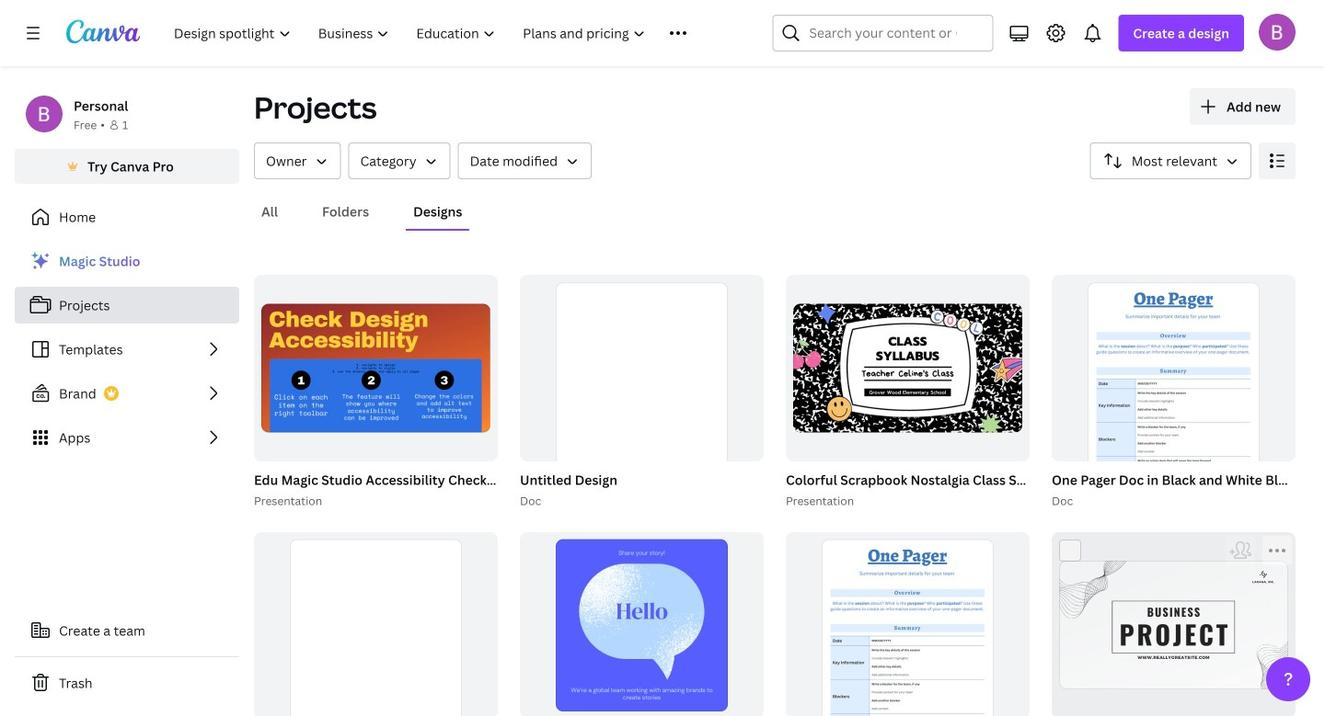 Task type: describe. For each thing, give the bounding box(es) containing it.
Sort by button
[[1090, 143, 1252, 179]]



Task type: vqa. For each thing, say whether or not it's contained in the screenshot.
seventh option from the top of the Category list box
no



Task type: locate. For each thing, give the bounding box(es) containing it.
list
[[15, 243, 239, 456]]

Search search field
[[809, 16, 956, 51]]

group
[[250, 275, 598, 510], [254, 275, 498, 462], [516, 275, 764, 526], [520, 275, 764, 526], [782, 275, 1250, 510], [786, 275, 1030, 462], [1048, 275, 1325, 526], [1052, 275, 1296, 526], [254, 533, 498, 717], [520, 533, 764, 717], [786, 533, 1030, 717], [1052, 533, 1296, 717]]

Date modified button
[[458, 143, 592, 179]]

None search field
[[772, 15, 993, 52]]

Owner button
[[254, 143, 341, 179]]

bob builder image
[[1259, 14, 1296, 50]]

Category button
[[348, 143, 451, 179]]

top level navigation element
[[162, 15, 728, 52], [162, 15, 728, 52]]



